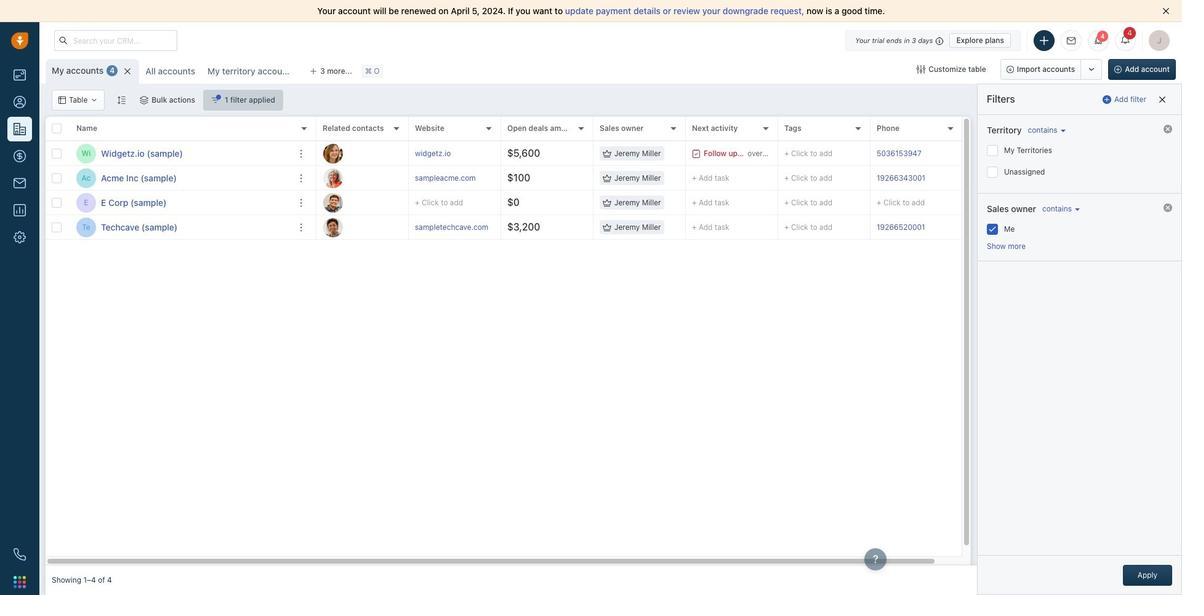 Task type: locate. For each thing, give the bounding box(es) containing it.
row group
[[46, 142, 316, 240], [316, 142, 988, 240]]

j image
[[323, 144, 343, 163], [323, 193, 343, 213]]

container_wx8msf4aqz5i3rn1 image
[[917, 65, 926, 74], [140, 96, 149, 105], [603, 174, 611, 183], [603, 223, 611, 232]]

1 row group from the left
[[46, 142, 316, 240]]

1 j image from the top
[[323, 144, 343, 163]]

1 vertical spatial j image
[[323, 193, 343, 213]]

Search your CRM... text field
[[54, 30, 177, 51]]

close image
[[1162, 7, 1170, 15]]

group
[[1000, 59, 1102, 80]]

container_wx8msf4aqz5i3rn1 image
[[211, 96, 220, 105], [58, 97, 66, 104], [91, 97, 98, 104], [603, 149, 611, 158], [692, 149, 701, 158], [603, 199, 611, 207]]

row
[[46, 117, 316, 142]]

j image up the l "image"
[[323, 144, 343, 163]]

0 vertical spatial j image
[[323, 144, 343, 163]]

2 row group from the left
[[316, 142, 988, 240]]

phone image
[[14, 549, 26, 561]]

phone element
[[7, 543, 32, 568]]

grid
[[46, 117, 988, 566]]

press space to select this row. row
[[46, 142, 316, 166], [316, 142, 988, 166], [46, 166, 316, 191], [316, 166, 988, 191], [46, 191, 316, 215], [316, 191, 988, 215], [46, 215, 316, 240], [316, 215, 988, 240]]

column header
[[70, 117, 316, 142]]

j image down the l "image"
[[323, 193, 343, 213]]

style_myh0__igzzd8unmi image
[[117, 96, 126, 104]]



Task type: describe. For each thing, give the bounding box(es) containing it.
2 j image from the top
[[323, 193, 343, 213]]

l image
[[323, 168, 343, 188]]

send email image
[[1067, 37, 1076, 45]]

s image
[[323, 218, 343, 237]]

freshworks switcher image
[[14, 577, 26, 589]]



